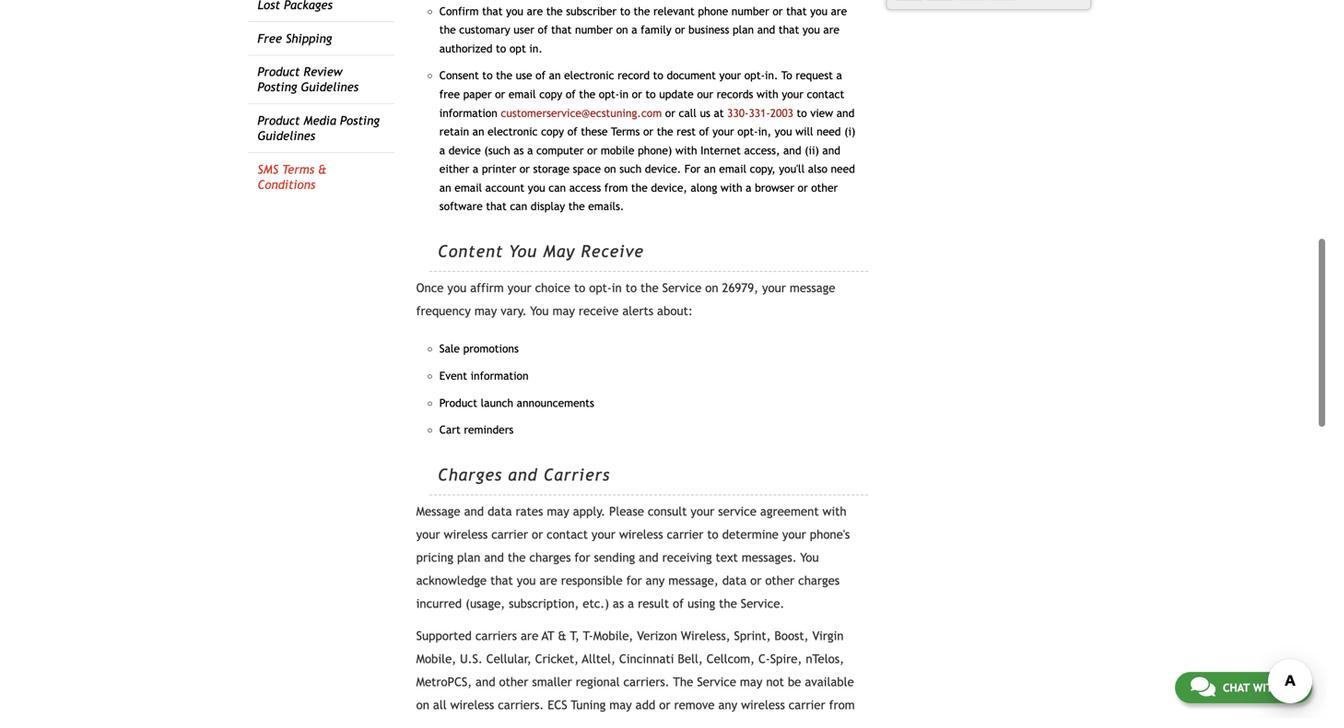 Task type: locate. For each thing, give the bounding box(es) containing it.
number right phone
[[732, 4, 770, 17]]

of up customerservice@ecstuning.com link
[[566, 88, 576, 101]]

electronic inside to view and retain an electronic copy of these terms or the rest of your opt-in, you will need                     (i) a device (such as a computer or mobile phone) with internet access, and                     (ii) and either a printer or storage space on such device.                     for an email copy, you'll also need an email account you can access from the device,                     along with a browser or other software that can display the emails.
[[488, 125, 538, 138]]

at
[[714, 106, 724, 119]]

an down either
[[440, 181, 452, 194]]

confirm that you are the subscriber to the relevant phone number or that you are the customary                     user of that number on a family or business plan and that you are authorized to opt in.
[[440, 4, 848, 55]]

the inside once you affirm your choice to opt-in to the service on 26979, your message frequency may vary.                   you may receive alerts about:
[[641, 281, 659, 295]]

1 vertical spatial guidelines
[[258, 129, 315, 143]]

may down choice
[[553, 304, 575, 318]]

on inside supported carriers are at & t, t-mobile, verizon wireless, sprint, boost, virgin mobile,                   u.s. cellular, cricket, alltel, cincinnati bell, cellcom, c-spire, ntelos, metropcs, and other                   smaller regional carriers. the service may not be available on all wireless carriers. ecs tuning                   may add or remove any wireless carrier f
[[416, 698, 430, 712]]

an
[[549, 69, 561, 82], [473, 125, 485, 138], [704, 162, 716, 175], [440, 181, 452, 194]]

from
[[605, 181, 628, 194]]

copy inside consent to the use of an electronic record to document your opt-in. to request a free paper or                     email copy of the opt-in or to update our records with your contact information
[[540, 88, 563, 101]]

a right either
[[473, 162, 479, 175]]

0 vertical spatial in.
[[530, 42, 543, 55]]

other inside message and data rates may apply. please consult your service agreement with your wireless carrier                   or contact your wireless carrier to determine your phone's pricing plan and the charges for                   sending and receiving text messages. you acknowledge that you are responsible for any message,                   data or other charges incurred (usage, subscription, etc.) as a result of using the service.
[[766, 574, 795, 588]]

email up software
[[455, 181, 482, 194]]

0 horizontal spatial electronic
[[488, 125, 538, 138]]

as right (such
[[514, 144, 524, 157]]

0 vertical spatial plan
[[733, 23, 754, 36]]

0 vertical spatial in
[[620, 88, 629, 101]]

guidelines down media
[[258, 129, 315, 143]]

in down record
[[620, 88, 629, 101]]

product left media
[[258, 114, 300, 128]]

1 horizontal spatial charges
[[799, 574, 840, 588]]

2 vertical spatial you
[[801, 551, 819, 565]]

for up result
[[627, 574, 642, 588]]

opt- inside to view and retain an electronic copy of these terms or the rest of your opt-in, you will need                     (i) a device (such as a computer or mobile phone) with internet access, and                     (ii) and either a printer or storage space on such device.                     for an email copy, you'll also need an email account you can access from the device,                     along with a browser or other software that can display the emails.
[[738, 125, 759, 138]]

with up phone's
[[823, 505, 847, 519]]

guidelines inside product review posting guidelines
[[301, 80, 359, 94]]

record
[[618, 69, 650, 82]]

your down the agreement
[[783, 528, 807, 542]]

the left 'use'
[[496, 69, 513, 82]]

free shipping link
[[258, 31, 332, 45]]

26979,
[[723, 281, 759, 295]]

a left result
[[628, 597, 635, 611]]

1 horizontal spatial posting
[[340, 114, 380, 128]]

0 vertical spatial product
[[258, 65, 300, 79]]

product launch announcements
[[440, 396, 595, 409]]

1 horizontal spatial other
[[766, 574, 795, 588]]

any inside supported carriers are at & t, t-mobile, verizon wireless, sprint, boost, virgin mobile,                   u.s. cellular, cricket, alltel, cincinnati bell, cellcom, c-spire, ntelos, metropcs, and other                   smaller regional carriers. the service may not be available on all wireless carriers. ecs tuning                   may add or remove any wireless carrier f
[[719, 698, 738, 712]]

plan inside message and data rates may apply. please consult your service agreement with your wireless carrier                   or contact your wireless carrier to determine your phone's pricing plan and the charges for                   sending and receiving text messages. you acknowledge that you are responsible for any message,                   data or other charges incurred (usage, subscription, etc.) as a result of using the service.
[[457, 551, 481, 565]]

may right rates at the left bottom of the page
[[547, 505, 570, 519]]

you inside message and data rates may apply. please consult your service agreement with your wireless carrier                   or contact your wireless carrier to determine your phone's pricing plan and the charges for                   sending and receiving text messages. you acknowledge that you are responsible for any message,                   data or other charges incurred (usage, subscription, etc.) as a result of using the service.
[[801, 551, 819, 565]]

our
[[697, 88, 714, 101]]

or
[[773, 4, 783, 17], [675, 23, 686, 36], [495, 88, 506, 101], [632, 88, 643, 101], [666, 106, 676, 119], [644, 125, 654, 138], [588, 144, 598, 157], [520, 162, 530, 175], [798, 181, 808, 194], [532, 528, 543, 542], [751, 574, 762, 588], [660, 698, 671, 712]]

1 vertical spatial product
[[258, 114, 300, 128]]

1 vertical spatial posting
[[340, 114, 380, 128]]

1 vertical spatial in.
[[765, 69, 779, 82]]

in. right opt
[[530, 42, 543, 55]]

0 vertical spatial other
[[812, 181, 838, 194]]

0 horizontal spatial any
[[646, 574, 665, 588]]

to up will
[[797, 106, 808, 119]]

in. left to
[[765, 69, 779, 82]]

launch
[[481, 396, 514, 409]]

free
[[258, 31, 282, 45]]

1 vertical spatial as
[[613, 597, 624, 611]]

1 horizontal spatial mobile,
[[594, 629, 634, 643]]

service
[[663, 281, 702, 295], [697, 675, 737, 689]]

are inside supported carriers are at & t, t-mobile, verizon wireless, sprint, boost, virgin mobile,                   u.s. cellular, cricket, alltel, cincinnati bell, cellcom, c-spire, ntelos, metropcs, and other                   smaller regional carriers. the service may not be available on all wireless carriers. ecs tuning                   may add or remove any wireless carrier f
[[521, 629, 539, 643]]

0 horizontal spatial as
[[514, 144, 524, 157]]

affirm
[[471, 281, 504, 295]]

your inside to view and retain an electronic copy of these terms or the rest of your opt-in, you will need                     (i) a device (such as a computer or mobile phone) with internet access, and                     (ii) and either a printer or storage space on such device.                     for an email copy, you'll also need an email account you can access from the device,                     along with a browser or other software that can display the emails.
[[713, 125, 735, 138]]

either
[[440, 162, 470, 175]]

with down "rest"
[[676, 144, 698, 157]]

1 vertical spatial can
[[510, 200, 528, 213]]

plan up acknowledge
[[457, 551, 481, 565]]

1 vertical spatial &
[[558, 629, 567, 643]]

in
[[620, 88, 629, 101], [612, 281, 622, 295]]

0 vertical spatial charges
[[530, 551, 571, 565]]

incurred
[[416, 597, 462, 611]]

call
[[679, 106, 697, 119]]

content you may receive
[[438, 242, 644, 261]]

free shipping
[[258, 31, 332, 45]]

sale
[[440, 342, 460, 355]]

posting inside product review posting guidelines
[[258, 80, 297, 94]]

result
[[638, 597, 670, 611]]

1 vertical spatial plan
[[457, 551, 481, 565]]

that
[[482, 4, 503, 17], [787, 4, 807, 17], [551, 23, 572, 36], [779, 23, 800, 36], [486, 200, 507, 213], [491, 574, 513, 588]]

0 vertical spatial you
[[509, 242, 538, 261]]

other down also
[[812, 181, 838, 194]]

vary.
[[501, 304, 527, 318]]

for up responsible
[[575, 551, 591, 565]]

copy inside to view and retain an electronic copy of these terms or the rest of your opt-in, you will need                     (i) a device (such as a computer or mobile phone) with internet access, and                     (ii) and either a printer or storage space on such device.                     for an email copy, you'll also need an email account you can access from the device,                     along with a browser or other software that can display the emails.
[[541, 125, 564, 138]]

0 vertical spatial as
[[514, 144, 524, 157]]

other down messages.
[[766, 574, 795, 588]]

electronic up customerservice@ecstuning.com link
[[565, 69, 615, 82]]

storage
[[533, 162, 570, 175]]

records
[[717, 88, 754, 101]]

plan right business
[[733, 23, 754, 36]]

0 horizontal spatial terms
[[282, 162, 315, 177]]

0 horizontal spatial carriers.
[[498, 698, 544, 712]]

as
[[514, 144, 524, 157], [613, 597, 624, 611]]

0 horizontal spatial number
[[575, 23, 613, 36]]

ecs
[[548, 698, 568, 712]]

bell,
[[678, 652, 703, 666]]

the up family
[[634, 4, 650, 17]]

0 horizontal spatial other
[[499, 675, 529, 689]]

you left the may
[[509, 242, 538, 261]]

posting for product review posting guidelines
[[258, 80, 297, 94]]

on
[[617, 23, 629, 36], [605, 162, 617, 175], [706, 281, 719, 295], [416, 698, 430, 712]]

or down relevant
[[675, 23, 686, 36]]

cricket,
[[535, 652, 579, 666]]

0 vertical spatial posting
[[258, 80, 297, 94]]

0 horizontal spatial for
[[575, 551, 591, 565]]

service up about:
[[663, 281, 702, 295]]

alerts
[[623, 304, 654, 318]]

1 vertical spatial any
[[719, 698, 738, 712]]

1 vertical spatial charges
[[799, 574, 840, 588]]

any right remove
[[719, 698, 738, 712]]

0 horizontal spatial contact
[[547, 528, 588, 542]]

mobile, down supported
[[416, 652, 457, 666]]

posting
[[258, 80, 297, 94], [340, 114, 380, 128]]

wireless right all in the left of the page
[[451, 698, 495, 712]]

on up from
[[605, 162, 617, 175]]

1 vertical spatial for
[[627, 574, 642, 588]]

carriers. down the cincinnati
[[624, 675, 670, 689]]

are inside message and data rates may apply. please consult your service agreement with your wireless carrier                   or contact your wireless carrier to determine your phone's pricing plan and the charges for                   sending and receiving text messages. you acknowledge that you are responsible for any message,                   data or other charges incurred (usage, subscription, etc.) as a result of using the service.
[[540, 574, 558, 588]]

add
[[636, 698, 656, 712]]

shipping
[[286, 31, 332, 45]]

carrier up 'receiving'
[[667, 528, 704, 542]]

wireless
[[444, 528, 488, 542], [620, 528, 664, 542], [451, 698, 495, 712], [742, 698, 786, 712]]

frequency
[[416, 304, 471, 318]]

1 vertical spatial copy
[[541, 125, 564, 138]]

responsible
[[561, 574, 623, 588]]

information down paper
[[440, 106, 498, 119]]

0 vertical spatial any
[[646, 574, 665, 588]]

device,
[[651, 181, 688, 194]]

1 horizontal spatial plan
[[733, 23, 754, 36]]

1 vertical spatial electronic
[[488, 125, 538, 138]]

1 horizontal spatial &
[[558, 629, 567, 643]]

and inside supported carriers are at & t, t-mobile, verizon wireless, sprint, boost, virgin mobile,                   u.s. cellular, cricket, alltel, cincinnati bell, cellcom, c-spire, ntelos, metropcs, and other                   smaller regional carriers. the service may not be available on all wireless carriers. ecs tuning                   may add or remove any wireless carrier f
[[476, 675, 496, 689]]

service inside once you affirm your choice to opt-in to the service on 26979, your message frequency may vary.                   you may receive alerts about:
[[663, 281, 702, 295]]

etc.)
[[583, 597, 610, 611]]

product media posting guidelines
[[258, 114, 380, 143]]

0 horizontal spatial mobile,
[[416, 652, 457, 666]]

to inside to view and retain an electronic copy of these terms or the rest of your opt-in, you will need                     (i) a device (such as a computer or mobile phone) with internet access, and                     (ii) and either a printer or storage space on such device.                     for an email copy, you'll also need an email account you can access from the device,                     along with a browser or other software that can display the emails.
[[797, 106, 808, 119]]

information up the launch
[[471, 369, 529, 382]]

(i)
[[845, 125, 856, 138]]

your up pricing
[[416, 528, 440, 542]]

pricing
[[416, 551, 454, 565]]

in. inside confirm that you are the subscriber to the relevant phone number or that you are the customary                     user of that number on a family or business plan and that you are authorized to opt in.
[[530, 42, 543, 55]]

0 horizontal spatial charges
[[530, 551, 571, 565]]

1 horizontal spatial terms
[[611, 125, 640, 138]]

your
[[720, 69, 742, 82], [782, 88, 804, 101], [713, 125, 735, 138], [508, 281, 532, 295], [763, 281, 787, 295], [691, 505, 715, 519], [416, 528, 440, 542], [592, 528, 616, 542], [783, 528, 807, 542]]

computer
[[537, 144, 584, 157]]

0 horizontal spatial &
[[318, 162, 327, 177]]

a right request in the top right of the page
[[837, 69, 843, 82]]

use
[[516, 69, 533, 82]]

can
[[549, 181, 566, 194], [510, 200, 528, 213]]

and up rates at the left bottom of the page
[[508, 465, 538, 485]]

the right using
[[719, 597, 738, 611]]

1 horizontal spatial email
[[509, 88, 536, 101]]

1 horizontal spatial for
[[627, 574, 642, 588]]

posting inside product media posting guidelines
[[340, 114, 380, 128]]

0 vertical spatial guidelines
[[301, 80, 359, 94]]

subscriber
[[566, 4, 617, 17]]

on inside confirm that you are the subscriber to the relevant phone number or that you are the customary                     user of that number on a family or business plan and that you are authorized to opt in.
[[617, 23, 629, 36]]

customary
[[460, 23, 511, 36]]

the up customerservice@ecstuning.com
[[579, 88, 596, 101]]

0 horizontal spatial posting
[[258, 80, 297, 94]]

such
[[620, 162, 642, 175]]

1 vertical spatial number
[[575, 23, 613, 36]]

0 vertical spatial copy
[[540, 88, 563, 101]]

0 vertical spatial &
[[318, 162, 327, 177]]

request
[[796, 69, 834, 82]]

1 horizontal spatial data
[[723, 574, 747, 588]]

information
[[440, 106, 498, 119], [471, 369, 529, 382]]

promotions
[[463, 342, 519, 355]]

1 vertical spatial contact
[[547, 528, 588, 542]]

0 horizontal spatial in.
[[530, 42, 543, 55]]

cellular,
[[487, 652, 532, 666]]

posting right media
[[340, 114, 380, 128]]

0 vertical spatial electronic
[[565, 69, 615, 82]]

carrier down rates at the left bottom of the page
[[492, 528, 528, 542]]

and
[[758, 23, 776, 36], [837, 106, 855, 119], [784, 144, 802, 157], [823, 144, 841, 157], [508, 465, 538, 485], [464, 505, 484, 519], [484, 551, 504, 565], [639, 551, 659, 565], [476, 675, 496, 689]]

carrier down be
[[789, 698, 826, 712]]

service down cellcom, on the bottom right of page
[[697, 675, 737, 689]]

1 horizontal spatial can
[[549, 181, 566, 194]]

0 vertical spatial terms
[[611, 125, 640, 138]]

message and data rates may apply. please consult your service agreement with your wireless carrier                   or contact your wireless carrier to determine your phone's pricing plan and the charges for                   sending and receiving text messages. you acknowledge that you are responsible for any message,                   data or other charges incurred (usage, subscription, etc.) as a result of using the service.
[[416, 505, 851, 611]]

0 horizontal spatial email
[[455, 181, 482, 194]]

view
[[811, 106, 834, 119]]

product review posting guidelines link
[[258, 65, 359, 94]]

your up internet
[[713, 125, 735, 138]]

the down 'confirm'
[[440, 23, 456, 36]]

you inside once you affirm your choice to opt-in to the service on 26979, your message frequency may vary.                   you may receive alerts about:
[[531, 304, 549, 318]]

mobile, up alltel,
[[594, 629, 634, 643]]

on left 26979,
[[706, 281, 719, 295]]

other inside to view and retain an electronic copy of these terms or the rest of your opt-in, you will need                     (i) a device (such as a computer or mobile phone) with internet access, and                     (ii) and either a printer or storage space on such device.                     for an email copy, you'll also need an email account you can access from the device,                     along with a browser or other software that can display the emails.
[[812, 181, 838, 194]]

phone
[[698, 4, 729, 17]]

can down account
[[510, 200, 528, 213]]

consult
[[648, 505, 687, 519]]

device.
[[645, 162, 682, 175]]

access
[[570, 181, 601, 194]]

data left rates at the left bottom of the page
[[488, 505, 512, 519]]

not
[[767, 675, 785, 689]]

0 vertical spatial service
[[663, 281, 702, 295]]

0 vertical spatial information
[[440, 106, 498, 119]]

the
[[674, 675, 694, 689]]

1 vertical spatial other
[[766, 574, 795, 588]]

1 horizontal spatial any
[[719, 698, 738, 712]]

product inside product review posting guidelines
[[258, 65, 300, 79]]

2 horizontal spatial carrier
[[789, 698, 826, 712]]

of down customerservice@ecstuning.com link
[[568, 125, 578, 138]]

or right phone
[[773, 4, 783, 17]]

0 horizontal spatial plan
[[457, 551, 481, 565]]

2 vertical spatial product
[[440, 396, 478, 409]]

1 horizontal spatial in.
[[765, 69, 779, 82]]

a down copy,
[[746, 181, 752, 194]]

spire,
[[771, 652, 803, 666]]

1 horizontal spatial contact
[[807, 88, 845, 101]]

0 horizontal spatial data
[[488, 505, 512, 519]]

charges and carriers
[[438, 465, 611, 485]]

of inside confirm that you are the subscriber to the relevant phone number or that you are the customary                     user of that number on a family or business plan and that you are authorized to opt in.
[[538, 23, 548, 36]]

1 vertical spatial terms
[[282, 162, 315, 177]]

1 horizontal spatial electronic
[[565, 69, 615, 82]]

0 vertical spatial email
[[509, 88, 536, 101]]

0 vertical spatial data
[[488, 505, 512, 519]]

product review posting guidelines
[[258, 65, 359, 94]]

any up result
[[646, 574, 665, 588]]

a left family
[[632, 23, 638, 36]]

2 vertical spatial other
[[499, 675, 529, 689]]

these
[[581, 125, 608, 138]]

charges down phone's
[[799, 574, 840, 588]]

terms up mobile at the top of the page
[[611, 125, 640, 138]]

a down retain
[[440, 144, 446, 157]]

2 horizontal spatial other
[[812, 181, 838, 194]]

sms terms & conditions
[[258, 162, 327, 192]]

mobile,
[[594, 629, 634, 643], [416, 652, 457, 666]]

1 vertical spatial in
[[612, 281, 622, 295]]

product down event
[[440, 396, 478, 409]]

that inside to view and retain an electronic copy of these terms or the rest of your opt-in, you will need                     (i) a device (such as a computer or mobile phone) with internet access, and                     (ii) and either a printer or storage space on such device.                     for an email copy, you'll also need an email account you can access from the device,                     along with a browser or other software that can display the emails.
[[486, 200, 507, 213]]

guidelines
[[301, 80, 359, 94], [258, 129, 315, 143]]

product for product media posting guidelines
[[258, 114, 300, 128]]

on inside once you affirm your choice to opt-in to the service on 26979, your message frequency may vary.                   you may receive alerts about:
[[706, 281, 719, 295]]

2 horizontal spatial email
[[720, 162, 747, 175]]

or right add
[[660, 698, 671, 712]]

in inside consent to the use of an electronic record to document your opt-in. to request a free paper or                     email copy of the opt-in or to update our records with your contact information
[[620, 88, 629, 101]]

& down product media posting guidelines
[[318, 162, 327, 177]]

with up 330-331-2003 link
[[757, 88, 779, 101]]

terms up conditions
[[282, 162, 315, 177]]

guidelines inside product media posting guidelines
[[258, 129, 315, 143]]

and up 'you'll'
[[784, 144, 802, 157]]

opt- up the receive
[[590, 281, 612, 295]]

with inside consent to the use of an electronic record to document your opt-in. to request a free paper or                     email copy of the opt-in or to update our records with your contact information
[[757, 88, 779, 101]]

choice
[[535, 281, 571, 295]]

authorized
[[440, 42, 493, 55]]

user
[[514, 23, 535, 36]]

1 vertical spatial you
[[531, 304, 549, 318]]

guidelines for media
[[258, 129, 315, 143]]

for
[[575, 551, 591, 565], [627, 574, 642, 588]]

subscription,
[[509, 597, 579, 611]]

contact inside consent to the use of an electronic record to document your opt-in. to request a free paper or                     email copy of the opt-in or to update our records with your contact information
[[807, 88, 845, 101]]

opt
[[510, 42, 526, 55]]

0 vertical spatial contact
[[807, 88, 845, 101]]

1 horizontal spatial carriers.
[[624, 675, 670, 689]]

1 vertical spatial carriers.
[[498, 698, 544, 712]]

other
[[812, 181, 838, 194], [766, 574, 795, 588], [499, 675, 529, 689]]

0 horizontal spatial carrier
[[492, 528, 528, 542]]

in up the receive
[[612, 281, 622, 295]]

1 horizontal spatial number
[[732, 4, 770, 17]]

guidelines for review
[[301, 80, 359, 94]]

any inside message and data rates may apply. please consult your service agreement with your wireless carrier                   or contact your wireless carrier to determine your phone's pricing plan and the charges for                   sending and receiving text messages. you acknowledge that you are responsible for any message,                   data or other charges incurred (usage, subscription, etc.) as a result of using the service.
[[646, 574, 665, 588]]

1 vertical spatial service
[[697, 675, 737, 689]]

also
[[809, 162, 828, 175]]

need right also
[[831, 162, 856, 175]]

you inside message and data rates may apply. please consult your service agreement with your wireless carrier                   or contact your wireless carrier to determine your phone's pricing plan and the charges for                   sending and receiving text messages. you acknowledge that you are responsible for any message,                   data or other charges incurred (usage, subscription, etc.) as a result of using the service.
[[517, 574, 536, 588]]

the down the access on the left top of page
[[569, 200, 585, 213]]

opt- down 330-
[[738, 125, 759, 138]]

may inside message and data rates may apply. please consult your service agreement with your wireless carrier                   or contact your wireless carrier to determine your phone's pricing plan and the charges for                   sending and receiving text messages. you acknowledge that you are responsible for any message,                   data or other charges incurred (usage, subscription, etc.) as a result of using the service.
[[547, 505, 570, 519]]

copy up customerservice@ecstuning.com
[[540, 88, 563, 101]]

are
[[527, 4, 543, 17], [831, 4, 848, 17], [824, 23, 840, 36], [540, 574, 558, 588], [521, 629, 539, 643]]

wireless down not
[[742, 698, 786, 712]]

1 horizontal spatial as
[[613, 597, 624, 611]]

product inside product media posting guidelines
[[258, 114, 300, 128]]

contact up the view
[[807, 88, 845, 101]]

the up alerts
[[641, 281, 659, 295]]

contact down the apply.
[[547, 528, 588, 542]]



Task type: vqa. For each thing, say whether or not it's contained in the screenshot.
the middle have
no



Task type: describe. For each thing, give the bounding box(es) containing it.
to up alerts
[[626, 281, 637, 295]]

media
[[304, 114, 337, 128]]

printer
[[482, 162, 517, 175]]

& inside sms terms & conditions
[[318, 162, 327, 177]]

verizon
[[637, 629, 678, 643]]

as inside message and data rates may apply. please consult your service agreement with your wireless carrier                   or contact your wireless carrier to determine your phone's pricing plan and the charges for                   sending and receiving text messages. you acknowledge that you are responsible for any message,                   data or other charges incurred (usage, subscription, etc.) as a result of using the service.
[[613, 597, 624, 611]]

in,
[[759, 125, 772, 138]]

terms inside to view and retain an electronic copy of these terms or the rest of your opt-in, you will need                     (i) a device (such as a computer or mobile phone) with internet access, and                     (ii) and either a printer or storage space on such device.                     for an email copy, you'll also need an email account you can access from the device,                     along with a browser or other software that can display the emails.
[[611, 125, 640, 138]]

1 vertical spatial mobile,
[[416, 652, 457, 666]]

or up 'service.'
[[751, 574, 762, 588]]

along
[[691, 181, 718, 194]]

ntelos,
[[806, 652, 845, 666]]

0 vertical spatial can
[[549, 181, 566, 194]]

you'll
[[779, 162, 805, 175]]

sms
[[258, 162, 279, 177]]

(ii)
[[805, 144, 820, 157]]

to inside message and data rates may apply. please consult your service agreement with your wireless carrier                   or contact your wireless carrier to determine your phone's pricing plan and the charges for                   sending and receiving text messages. you acknowledge that you are responsible for any message,                   data or other charges incurred (usage, subscription, etc.) as a result of using the service.
[[708, 528, 719, 542]]

carriers
[[476, 629, 517, 643]]

event
[[440, 369, 468, 382]]

and right (ii)
[[823, 144, 841, 157]]

supported
[[416, 629, 472, 643]]

contact inside message and data rates may apply. please consult your service agreement with your wireless carrier                   or contact your wireless carrier to determine your phone's pricing plan and the charges for                   sending and receiving text messages. you acknowledge that you are responsible for any message,                   data or other charges incurred (usage, subscription, etc.) as a result of using the service.
[[547, 528, 588, 542]]

wireless down message
[[444, 528, 488, 542]]

sprint,
[[735, 629, 771, 643]]

emails.
[[589, 200, 625, 213]]

0 vertical spatial need
[[817, 125, 841, 138]]

determine
[[723, 528, 779, 542]]

0 vertical spatial carriers.
[[624, 675, 670, 689]]

or down customerservice@ecstuning.com or call us at 330-331-2003
[[644, 125, 654, 138]]

smaller
[[532, 675, 572, 689]]

that inside message and data rates may apply. please consult your service agreement with your wireless carrier                   or contact your wireless carrier to determine your phone's pricing plan and the charges for                   sending and receiving text messages. you acknowledge that you are responsible for any message,                   data or other charges incurred (usage, subscription, etc.) as a result of using the service.
[[491, 574, 513, 588]]

apply.
[[573, 505, 606, 519]]

or down record
[[632, 88, 643, 101]]

and up (usage,
[[484, 551, 504, 565]]

relevant
[[654, 4, 695, 17]]

on inside to view and retain an electronic copy of these terms or the rest of your opt-in, you will need                     (i) a device (such as a computer or mobile phone) with internet access, and                     (ii) and either a printer or storage space on such device.                     for an email copy, you'll also need an email account you can access from the device,                     along with a browser or other software that can display the emails.
[[605, 162, 617, 175]]

text
[[716, 551, 738, 565]]

and inside confirm that you are the subscriber to the relevant phone number or that you are the customary                     user of that number on a family or business plan and that you are authorized to opt in.
[[758, 23, 776, 36]]

information inside consent to the use of an electronic record to document your opt-in. to request a free paper or                     email copy of the opt-in or to update our records with your contact information
[[440, 106, 498, 119]]

cart reminders
[[440, 423, 514, 436]]

customerservice@ecstuning.com or call us at 330-331-2003
[[501, 106, 794, 119]]

please
[[610, 505, 645, 519]]

retain
[[440, 125, 469, 138]]

alltel,
[[582, 652, 616, 666]]

or right paper
[[495, 88, 506, 101]]

(such
[[484, 144, 511, 157]]

may left not
[[740, 675, 763, 689]]

carrier inside supported carriers are at & t, t-mobile, verizon wireless, sprint, boost, virgin mobile,                   u.s. cellular, cricket, alltel, cincinnati bell, cellcom, c-spire, ntelos, metropcs, and other                   smaller regional carriers. the service may not be available on all wireless carriers. ecs tuning                   may add or remove any wireless carrier f
[[789, 698, 826, 712]]

or down these
[[588, 144, 598, 157]]

comments image
[[1191, 676, 1216, 698]]

1 vertical spatial email
[[720, 162, 747, 175]]

us
[[700, 106, 711, 119]]

331-
[[749, 106, 771, 119]]

to up paper
[[483, 69, 493, 82]]

and right message
[[464, 505, 484, 519]]

chat with us
[[1224, 681, 1298, 694]]

opt- inside once you affirm your choice to opt-in to the service on 26979, your message frequency may vary.                   you may receive alerts about:
[[590, 281, 612, 295]]

330-331-2003 link
[[728, 106, 794, 119]]

(usage,
[[466, 597, 505, 611]]

1 horizontal spatial carrier
[[667, 528, 704, 542]]

you inside once you affirm your choice to opt-in to the service on 26979, your message frequency may vary.                   you may receive alerts about:
[[448, 281, 467, 295]]

to right subscriber
[[620, 4, 631, 17]]

consent to the use of an electronic record to document your opt-in. to request a free paper or                     email copy of the opt-in or to update our records with your contact information
[[440, 69, 845, 119]]

opt- up records
[[745, 69, 765, 82]]

cart
[[440, 423, 461, 436]]

the down rates at the left bottom of the page
[[508, 551, 526, 565]]

0 vertical spatial mobile,
[[594, 629, 634, 643]]

opt- down record
[[599, 88, 620, 101]]

or down rates at the left bottom of the page
[[532, 528, 543, 542]]

acknowledge
[[416, 574, 487, 588]]

space
[[573, 162, 601, 175]]

supported carriers are at & t, t-mobile, verizon wireless, sprint, boost, virgin mobile,                   u.s. cellular, cricket, alltel, cincinnati bell, cellcom, c-spire, ntelos, metropcs, and other                   smaller regional carriers. the service may not be available on all wireless carriers. ecs tuning                   may add or remove any wireless carrier f
[[416, 629, 855, 718]]

of right "rest"
[[700, 125, 710, 138]]

may down affirm
[[475, 304, 497, 318]]

wireless down the 'please'
[[620, 528, 664, 542]]

paper
[[463, 88, 492, 101]]

access,
[[745, 144, 781, 157]]

to right choice
[[574, 281, 586, 295]]

may left add
[[610, 698, 632, 712]]

account
[[486, 181, 525, 194]]

to left opt
[[496, 42, 507, 55]]

with left us
[[1254, 681, 1281, 694]]

service.
[[741, 597, 785, 611]]

or right the printer
[[520, 162, 530, 175]]

rates
[[516, 505, 543, 519]]

your right 26979,
[[763, 281, 787, 295]]

a inside message and data rates may apply. please consult your service agreement with your wireless carrier                   or contact your wireless carrier to determine your phone's pricing plan and the charges for                   sending and receiving text messages. you acknowledge that you are responsible for any message,                   data or other charges incurred (usage, subscription, etc.) as a result of using the service.
[[628, 597, 635, 611]]

agreement
[[761, 505, 819, 519]]

a inside consent to the use of an electronic record to document your opt-in. to request a free paper or                     email copy of the opt-in or to update our records with your contact information
[[837, 69, 843, 82]]

chat
[[1224, 681, 1251, 694]]

as inside to view and retain an electronic copy of these terms or the rest of your opt-in, you will need                     (i) a device (such as a computer or mobile phone) with internet access, and                     (ii) and either a printer or storage space on such device.                     for an email copy, you'll also need an email account you can access from the device,                     along with a browser or other software that can display the emails.
[[514, 144, 524, 157]]

or down 'you'll'
[[798, 181, 808, 194]]

your up sending
[[592, 528, 616, 542]]

mobile
[[601, 144, 635, 157]]

or left call
[[666, 106, 676, 119]]

to
[[782, 69, 793, 82]]

product for product launch announcements
[[440, 396, 478, 409]]

phone's
[[810, 528, 851, 542]]

once
[[416, 281, 444, 295]]

an inside consent to the use of an electronic record to document your opt-in. to request a free paper or                     email copy of the opt-in or to update our records with your contact information
[[549, 69, 561, 82]]

a inside confirm that you are the subscriber to the relevant phone number or that you are the customary                     user of that number on a family or business plan and that you are authorized to opt in.
[[632, 23, 638, 36]]

your up vary.
[[508, 281, 532, 295]]

cincinnati
[[620, 652, 675, 666]]

0 horizontal spatial can
[[510, 200, 528, 213]]

an up device
[[473, 125, 485, 138]]

may
[[543, 242, 576, 261]]

an right for
[[704, 162, 716, 175]]

1 vertical spatial information
[[471, 369, 529, 382]]

the left "rest"
[[657, 125, 674, 138]]

330-
[[728, 106, 749, 119]]

browser
[[755, 181, 795, 194]]

of inside message and data rates may apply. please consult your service agreement with your wireless carrier                   or contact your wireless carrier to determine your phone's pricing plan and the charges for                   sending and receiving text messages. you acknowledge that you are responsible for any message,                   data or other charges incurred (usage, subscription, etc.) as a result of using the service.
[[673, 597, 684, 611]]

terms inside sms terms & conditions
[[282, 162, 315, 177]]

for
[[685, 162, 701, 175]]

& inside supported carriers are at & t, t-mobile, verizon wireless, sprint, boost, virgin mobile,                   u.s. cellular, cricket, alltel, cincinnati bell, cellcom, c-spire, ntelos, metropcs, and other                   smaller regional carriers. the service may not be available on all wireless carriers. ecs tuning                   may add or remove any wireless carrier f
[[558, 629, 567, 643]]

message
[[790, 281, 836, 295]]

chat with us link
[[1176, 672, 1313, 704]]

content
[[438, 242, 504, 261]]

in inside once you affirm your choice to opt-in to the service on 26979, your message frequency may vary.                   you may receive alerts about:
[[612, 281, 622, 295]]

1 vertical spatial data
[[723, 574, 747, 588]]

the down such
[[632, 181, 648, 194]]

wireless,
[[681, 629, 731, 643]]

all
[[433, 698, 447, 712]]

to up customerservice@ecstuning.com or call us at 330-331-2003
[[646, 88, 656, 101]]

u.s.
[[460, 652, 483, 666]]

with inside message and data rates may apply. please consult your service agreement with your wireless carrier                   or contact your wireless carrier to determine your phone's pricing plan and the charges for                   sending and receiving text messages. you acknowledge that you are responsible for any message,                   data or other charges incurred (usage, subscription, etc.) as a result of using the service.
[[823, 505, 847, 519]]

metropcs,
[[416, 675, 472, 689]]

using
[[688, 597, 716, 611]]

other inside supported carriers are at & t, t-mobile, verizon wireless, sprint, boost, virgin mobile,                   u.s. cellular, cricket, alltel, cincinnati bell, cellcom, c-spire, ntelos, metropcs, and other                   smaller regional carriers. the service may not be available on all wireless carriers. ecs tuning                   may add or remove any wireless carrier f
[[499, 675, 529, 689]]

boost,
[[775, 629, 809, 643]]

sms terms & conditions link
[[258, 162, 327, 192]]

and right sending
[[639, 551, 659, 565]]

t-
[[583, 629, 594, 643]]

email inside consent to the use of an electronic record to document your opt-in. to request a free paper or                     email copy of the opt-in or to update our records with your contact information
[[509, 88, 536, 101]]

product media posting guidelines link
[[258, 114, 380, 143]]

2 vertical spatial email
[[455, 181, 482, 194]]

electronic inside consent to the use of an electronic record to document your opt-in. to request a free paper or                     email copy of the opt-in or to update our records with your contact information
[[565, 69, 615, 82]]

of right 'use'
[[536, 69, 546, 82]]

a left computer
[[528, 144, 533, 157]]

posting for product media posting guidelines
[[340, 114, 380, 128]]

service
[[719, 505, 757, 519]]

product for product review posting guidelines
[[258, 65, 300, 79]]

service inside supported carriers are at & t, t-mobile, verizon wireless, sprint, boost, virgin mobile,                   u.s. cellular, cricket, alltel, cincinnati bell, cellcom, c-spire, ntelos, metropcs, and other                   smaller regional carriers. the service may not be available on all wireless carriers. ecs tuning                   may add or remove any wireless carrier f
[[697, 675, 737, 689]]

the left subscriber
[[547, 4, 563, 17]]

be
[[788, 675, 802, 689]]

your up records
[[720, 69, 742, 82]]

document
[[667, 69, 716, 82]]

customerservice@ecstuning.com link
[[501, 106, 662, 119]]

will
[[796, 125, 814, 138]]

sale promotions
[[440, 342, 519, 355]]

and up (i)
[[837, 106, 855, 119]]

conditions
[[258, 178, 316, 192]]

or inside supported carriers are at & t, t-mobile, verizon wireless, sprint, boost, virgin mobile,                   u.s. cellular, cricket, alltel, cincinnati bell, cellcom, c-spire, ntelos, metropcs, and other                   smaller regional carriers. the service may not be available on all wireless carriers. ecs tuning                   may add or remove any wireless carrier f
[[660, 698, 671, 712]]

to right record
[[654, 69, 664, 82]]

with right the along
[[721, 181, 743, 194]]

about:
[[658, 304, 693, 318]]

your left service
[[691, 505, 715, 519]]

display
[[531, 200, 565, 213]]

your down to
[[782, 88, 804, 101]]

plan inside confirm that you are the subscriber to the relevant phone number or that you are the customary                     user of that number on a family or business plan and that you are authorized to opt in.
[[733, 23, 754, 36]]

copy,
[[750, 162, 776, 175]]

reminders
[[464, 423, 514, 436]]

0 vertical spatial for
[[575, 551, 591, 565]]

messages.
[[742, 551, 797, 565]]

0 vertical spatial number
[[732, 4, 770, 17]]

in. inside consent to the use of an electronic record to document your opt-in. to request a free paper or                     email copy of the opt-in or to update our records with your contact information
[[765, 69, 779, 82]]

1 vertical spatial need
[[831, 162, 856, 175]]

event information
[[440, 369, 529, 382]]



